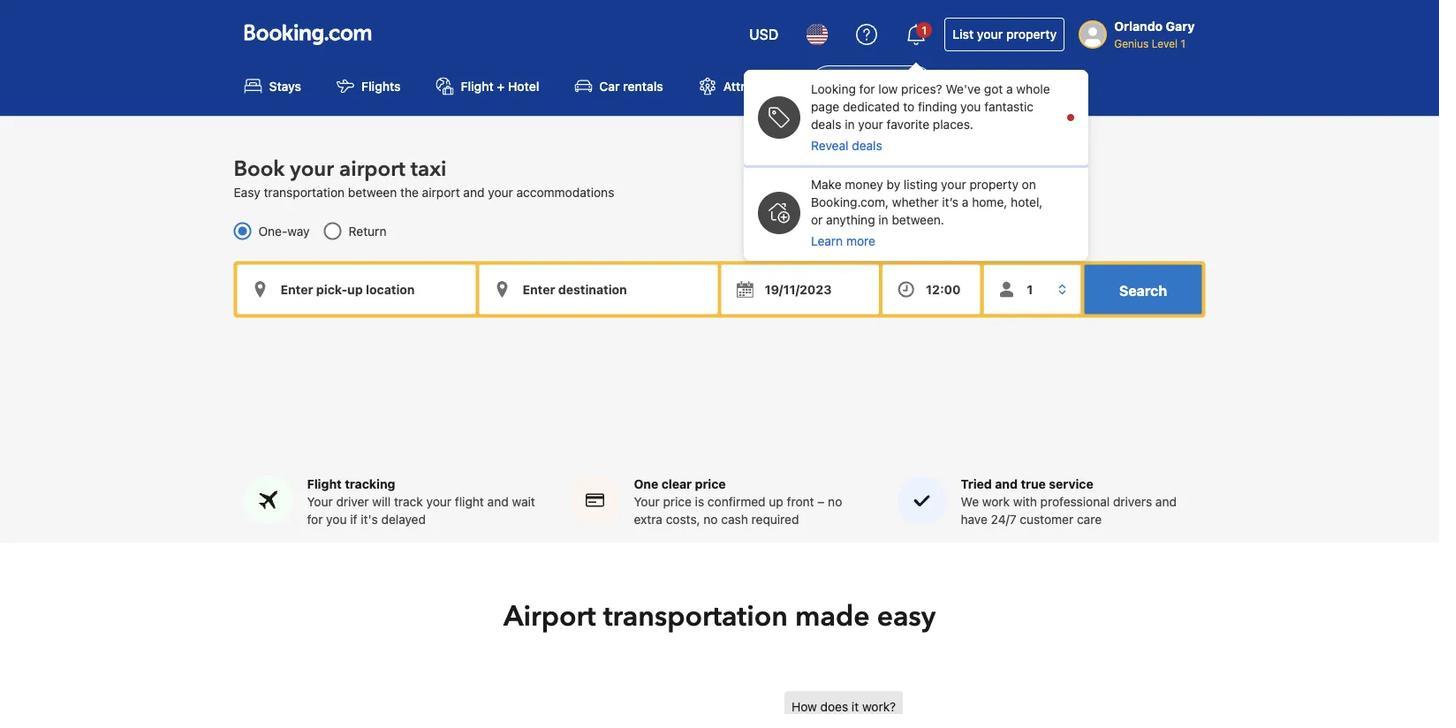 Task type: describe. For each thing, give the bounding box(es) containing it.
1 vertical spatial airport
[[422, 185, 460, 199]]

hotel
[[508, 78, 540, 93]]

usd button
[[739, 13, 790, 56]]

looking for low prices? we've got a whole page dedicated to finding you fantastic deals in your favorite places. reveal deals
[[811, 82, 1051, 153]]

one-
[[259, 223, 288, 238]]

airport for airport taxis
[[849, 78, 890, 93]]

for inside flight tracking your driver will track your flight and wait for you if it's delayed
[[307, 512, 323, 527]]

and inside book your airport taxi easy transportation between the airport and your accommodations
[[464, 185, 485, 199]]

make money by listing your property on booking.com, whether it's a home, hotel, or anything in between. learn more
[[811, 177, 1043, 248]]

customer
[[1020, 512, 1074, 527]]

up
[[769, 495, 784, 509]]

list your property link
[[945, 18, 1065, 51]]

airport transportation made easy
[[504, 598, 936, 636]]

0 horizontal spatial price
[[663, 495, 692, 509]]

work
[[983, 495, 1010, 509]]

more
[[847, 234, 876, 248]]

booking airport taxi image
[[785, 691, 1156, 714]]

wait
[[512, 495, 535, 509]]

between.
[[892, 213, 945, 227]]

your inside flight tracking your driver will track your flight and wait for you if it's delayed
[[427, 495, 452, 509]]

1 horizontal spatial transportation
[[603, 598, 788, 636]]

orlando gary genius level 1
[[1115, 19, 1195, 49]]

make
[[811, 177, 842, 192]]

money
[[845, 177, 884, 192]]

on
[[1022, 177, 1037, 192]]

reveal
[[811, 138, 849, 153]]

car rentals link
[[561, 65, 678, 105]]

between
[[348, 185, 397, 199]]

true
[[1021, 477, 1046, 492]]

front
[[787, 495, 815, 509]]

flight tracking your driver will track your flight and wait for you if it's delayed
[[307, 477, 535, 527]]

easy
[[234, 185, 260, 199]]

0 vertical spatial property
[[1007, 27, 1057, 42]]

gary
[[1166, 19, 1195, 34]]

home,
[[972, 195, 1008, 209]]

track
[[394, 495, 423, 509]]

drivers
[[1114, 495, 1153, 509]]

0 horizontal spatial deals
[[811, 117, 842, 132]]

listing
[[904, 177, 938, 192]]

return
[[349, 223, 387, 238]]

a inside make money by listing your property on booking.com, whether it's a home, hotel, or anything in between. learn more
[[962, 195, 969, 209]]

way
[[288, 223, 310, 238]]

book
[[234, 154, 285, 184]]

and inside flight tracking your driver will track your flight and wait for you if it's delayed
[[488, 495, 509, 509]]

or
[[811, 213, 823, 227]]

learn
[[811, 234, 843, 248]]

12:00 button
[[883, 265, 981, 314]]

costs,
[[666, 512, 701, 527]]

flight
[[455, 495, 484, 509]]

flights link
[[323, 65, 415, 105]]

your inside the one clear price your price is confirmed up front – no extra costs, no cash required
[[634, 495, 660, 509]]

whether
[[893, 195, 939, 209]]

will
[[372, 495, 391, 509]]

we've
[[946, 82, 981, 96]]

car
[[600, 78, 620, 93]]

finding
[[918, 99, 958, 114]]

list
[[953, 27, 974, 42]]

attractions
[[724, 78, 788, 93]]

for inside looking for low prices? we've got a whole page dedicated to finding you fantastic deals in your favorite places. reveal deals
[[860, 82, 876, 96]]

prices?
[[902, 82, 943, 96]]

flight for flight tracking your driver will track your flight and wait for you if it's delayed
[[307, 477, 342, 492]]

one
[[634, 477, 659, 492]]

if
[[350, 512, 358, 527]]

dedicated
[[843, 99, 900, 114]]

usd
[[750, 26, 779, 43]]

+
[[497, 78, 505, 93]]

flights
[[362, 78, 401, 93]]

service
[[1050, 477, 1094, 492]]

it's
[[361, 512, 378, 527]]

in for your
[[845, 117, 855, 132]]

stays link
[[230, 65, 316, 105]]

anything
[[827, 213, 876, 227]]

have
[[961, 512, 988, 527]]

a inside looking for low prices? we've got a whole page dedicated to finding you fantastic deals in your favorite places. reveal deals
[[1007, 82, 1013, 96]]

one-way
[[259, 223, 310, 238]]

got
[[984, 82, 1003, 96]]

care
[[1077, 512, 1102, 527]]

and right drivers
[[1156, 495, 1177, 509]]

19/11/2023 button
[[722, 265, 880, 314]]

with
[[1014, 495, 1038, 509]]

19/11/2023
[[765, 282, 832, 296]]

1 inside button
[[922, 24, 927, 36]]

your inside make money by listing your property on booking.com, whether it's a home, hotel, or anything in between. learn more
[[941, 177, 967, 192]]



Task type: locate. For each thing, give the bounding box(es) containing it.
in down the dedicated
[[845, 117, 855, 132]]

deals
[[811, 117, 842, 132], [852, 138, 883, 153]]

tracking
[[345, 477, 396, 492]]

no
[[828, 495, 843, 509], [704, 512, 718, 527]]

rentals
[[623, 78, 664, 93]]

0 vertical spatial airport
[[339, 154, 406, 184]]

your right the list
[[977, 27, 1003, 42]]

1 button
[[896, 13, 938, 56]]

2 your from the left
[[634, 495, 660, 509]]

1 horizontal spatial for
[[860, 82, 876, 96]]

Enter pick-up location text field
[[237, 265, 476, 314]]

1 vertical spatial a
[[962, 195, 969, 209]]

1 horizontal spatial price
[[695, 477, 726, 492]]

places.
[[933, 117, 974, 132]]

car rentals
[[600, 78, 664, 93]]

1 vertical spatial deals
[[852, 138, 883, 153]]

level
[[1152, 37, 1178, 49]]

price up is
[[695, 477, 726, 492]]

your inside flight tracking your driver will track your flight and wait for you if it's delayed
[[307, 495, 333, 509]]

fantastic
[[985, 99, 1034, 114]]

your left the driver
[[307, 495, 333, 509]]

a right got
[[1007, 82, 1013, 96]]

1 down gary
[[1181, 37, 1186, 49]]

0 vertical spatial flight
[[461, 78, 494, 93]]

to
[[904, 99, 915, 114]]

and up work
[[996, 477, 1018, 492]]

flight left +
[[461, 78, 494, 93]]

no down is
[[704, 512, 718, 527]]

1 vertical spatial property
[[970, 177, 1019, 192]]

1 horizontal spatial your
[[634, 495, 660, 509]]

1 left the list
[[922, 24, 927, 36]]

extra
[[634, 512, 663, 527]]

0 vertical spatial a
[[1007, 82, 1013, 96]]

in inside looking for low prices? we've got a whole page dedicated to finding you fantastic deals in your favorite places. reveal deals
[[845, 117, 855, 132]]

0 horizontal spatial in
[[845, 117, 855, 132]]

professional
[[1041, 495, 1110, 509]]

the
[[400, 185, 419, 199]]

price down the "clear"
[[663, 495, 692, 509]]

low
[[879, 82, 898, 96]]

property up home,
[[970, 177, 1019, 192]]

airport
[[849, 78, 890, 93], [504, 598, 596, 636]]

0 horizontal spatial a
[[962, 195, 969, 209]]

one clear price your price is confirmed up front – no extra costs, no cash required
[[634, 477, 843, 527]]

you
[[961, 99, 982, 114], [326, 512, 347, 527]]

your inside looking for low prices? we've got a whole page dedicated to finding you fantastic deals in your favorite places. reveal deals
[[859, 117, 884, 132]]

hotel,
[[1011, 195, 1043, 209]]

booking.com online hotel reservations image
[[244, 24, 372, 45]]

flight inside flight tracking your driver will track your flight and wait for you if it's delayed
[[307, 477, 342, 492]]

is
[[695, 495, 705, 509]]

your right "book"
[[290, 154, 334, 184]]

tried
[[961, 477, 992, 492]]

airport up between
[[339, 154, 406, 184]]

flight inside flight + hotel link
[[461, 78, 494, 93]]

for left if on the bottom left of the page
[[307, 512, 323, 527]]

flight up the driver
[[307, 477, 342, 492]]

you down we've
[[961, 99, 982, 114]]

flight
[[461, 78, 494, 93], [307, 477, 342, 492]]

0 vertical spatial you
[[961, 99, 982, 114]]

transportation
[[264, 185, 345, 199], [603, 598, 788, 636]]

attractions link
[[685, 65, 803, 105]]

12:00
[[926, 282, 961, 296]]

favorite
[[887, 117, 930, 132]]

0 vertical spatial airport
[[849, 78, 890, 93]]

list your property
[[953, 27, 1057, 42]]

whole
[[1017, 82, 1051, 96]]

0 horizontal spatial 1
[[922, 24, 927, 36]]

book your airport taxi easy transportation between the airport and your accommodations
[[234, 154, 615, 199]]

0 horizontal spatial transportation
[[264, 185, 345, 199]]

you inside looking for low prices? we've got a whole page dedicated to finding you fantastic deals in your favorite places. reveal deals
[[961, 99, 982, 114]]

easy
[[877, 598, 936, 636]]

for up the dedicated
[[860, 82, 876, 96]]

airport for airport transportation made easy
[[504, 598, 596, 636]]

1
[[922, 24, 927, 36], [1181, 37, 1186, 49]]

0 vertical spatial no
[[828, 495, 843, 509]]

0 vertical spatial price
[[695, 477, 726, 492]]

your down one
[[634, 495, 660, 509]]

1 horizontal spatial in
[[879, 213, 889, 227]]

–
[[818, 495, 825, 509]]

1 horizontal spatial airport
[[422, 185, 460, 199]]

and left wait
[[488, 495, 509, 509]]

deals right reveal
[[852, 138, 883, 153]]

0 horizontal spatial your
[[307, 495, 333, 509]]

your down the dedicated
[[859, 117, 884, 132]]

page
[[811, 99, 840, 114]]

0 horizontal spatial flight
[[307, 477, 342, 492]]

your
[[977, 27, 1003, 42], [859, 117, 884, 132], [290, 154, 334, 184], [941, 177, 967, 192], [488, 185, 513, 199], [427, 495, 452, 509]]

and right the
[[464, 185, 485, 199]]

1 vertical spatial airport
[[504, 598, 596, 636]]

airport taxis
[[849, 78, 920, 93]]

made
[[795, 598, 870, 636]]

1 vertical spatial 1
[[1181, 37, 1186, 49]]

0 vertical spatial in
[[845, 117, 855, 132]]

0 horizontal spatial for
[[307, 512, 323, 527]]

it's
[[942, 195, 959, 209]]

taxi
[[411, 154, 447, 184]]

by
[[887, 177, 901, 192]]

1 vertical spatial in
[[879, 213, 889, 227]]

property up "whole"
[[1007, 27, 1057, 42]]

in for between.
[[879, 213, 889, 227]]

1 horizontal spatial airport
[[849, 78, 890, 93]]

you left if on the bottom left of the page
[[326, 512, 347, 527]]

you inside flight tracking your driver will track your flight and wait for you if it's delayed
[[326, 512, 347, 527]]

transportation inside book your airport taxi easy transportation between the airport and your accommodations
[[264, 185, 345, 199]]

flight + hotel link
[[422, 65, 554, 105]]

in right anything in the top right of the page
[[879, 213, 889, 227]]

1 your from the left
[[307, 495, 333, 509]]

0 vertical spatial deals
[[811, 117, 842, 132]]

1 vertical spatial no
[[704, 512, 718, 527]]

1 horizontal spatial no
[[828, 495, 843, 509]]

property inside make money by listing your property on booking.com, whether it's a home, hotel, or anything in between. learn more
[[970, 177, 1019, 192]]

airport taxis link
[[810, 65, 935, 105]]

deals down page
[[811, 117, 842, 132]]

airport down taxi
[[422, 185, 460, 199]]

0 horizontal spatial you
[[326, 512, 347, 527]]

no right – on the right of page
[[828, 495, 843, 509]]

a
[[1007, 82, 1013, 96], [962, 195, 969, 209]]

1 horizontal spatial 1
[[1181, 37, 1186, 49]]

delayed
[[381, 512, 426, 527]]

price
[[695, 477, 726, 492], [663, 495, 692, 509]]

1 horizontal spatial you
[[961, 99, 982, 114]]

1 horizontal spatial deals
[[852, 138, 883, 153]]

search
[[1120, 282, 1168, 299]]

airport inside the airport taxis link
[[849, 78, 890, 93]]

flight for flight + hotel
[[461, 78, 494, 93]]

taxis
[[893, 78, 920, 93]]

1 vertical spatial you
[[326, 512, 347, 527]]

1 vertical spatial transportation
[[603, 598, 788, 636]]

clear
[[662, 477, 692, 492]]

your left 'accommodations'
[[488, 185, 513, 199]]

confirmed
[[708, 495, 766, 509]]

1 vertical spatial for
[[307, 512, 323, 527]]

1 inside orlando gary genius level 1
[[1181, 37, 1186, 49]]

accommodations
[[517, 185, 615, 199]]

your up it's on the top right
[[941, 177, 967, 192]]

in inside make money by listing your property on booking.com, whether it's a home, hotel, or anything in between. learn more
[[879, 213, 889, 227]]

stays
[[269, 78, 301, 93]]

a right it's on the top right
[[962, 195, 969, 209]]

booking.com,
[[811, 195, 889, 209]]

driver
[[336, 495, 369, 509]]

0 horizontal spatial airport
[[504, 598, 596, 636]]

0 vertical spatial 1
[[922, 24, 927, 36]]

0 horizontal spatial airport
[[339, 154, 406, 184]]

genius
[[1115, 37, 1149, 49]]

Enter destination text field
[[480, 265, 718, 314]]

1 vertical spatial price
[[663, 495, 692, 509]]

flight + hotel
[[461, 78, 540, 93]]

0 vertical spatial transportation
[[264, 185, 345, 199]]

1 vertical spatial flight
[[307, 477, 342, 492]]

0 vertical spatial for
[[860, 82, 876, 96]]

1 horizontal spatial flight
[[461, 78, 494, 93]]

1 horizontal spatial a
[[1007, 82, 1013, 96]]

0 horizontal spatial no
[[704, 512, 718, 527]]

and
[[464, 185, 485, 199], [996, 477, 1018, 492], [488, 495, 509, 509], [1156, 495, 1177, 509]]

your right track
[[427, 495, 452, 509]]



Task type: vqa. For each thing, say whether or not it's contained in the screenshot.
far
no



